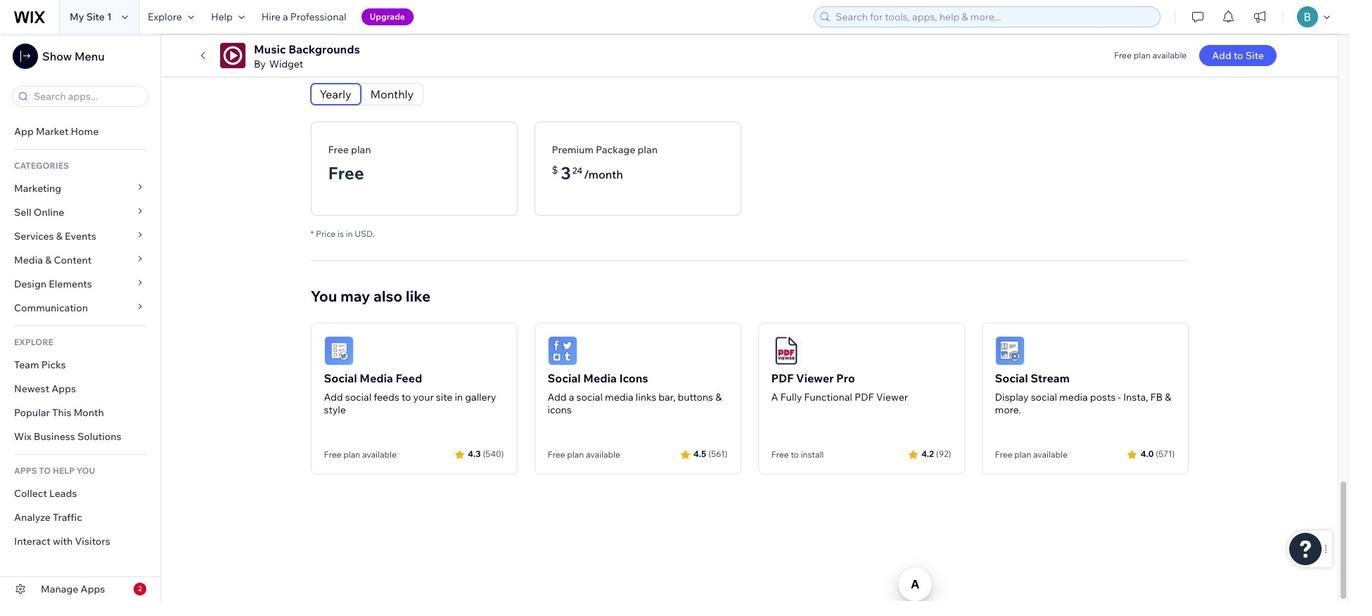 Task type: locate. For each thing, give the bounding box(es) containing it.
to inside social media feed add social feeds to your site in gallery style
[[402, 391, 411, 404]]

1 horizontal spatial apps
[[81, 583, 105, 596]]

social left feeds
[[345, 391, 372, 404]]

app
[[14, 125, 34, 138]]

social down social media icons logo
[[548, 371, 581, 385]]

hire
[[262, 11, 281, 23]]

sell
[[14, 206, 31, 219]]

0 vertical spatial apps
[[52, 383, 76, 395]]

newest apps link
[[0, 377, 160, 401]]

apps right manage
[[81, 583, 105, 596]]

media left icons
[[583, 371, 617, 385]]

social down stream on the bottom of page
[[1031, 391, 1057, 404]]

upgrade button
[[361, 8, 414, 25]]

popular this month
[[14, 407, 104, 419]]

add inside the social media icons add a social media links bar, buttons & icons
[[548, 391, 567, 404]]

available down feeds
[[362, 449, 397, 460]]

app market home link
[[0, 120, 160, 144]]

& for events
[[56, 230, 63, 243]]

1 horizontal spatial in
[[455, 391, 463, 404]]

2 social from the left
[[577, 391, 603, 404]]

(540)
[[483, 449, 504, 460]]

social inside social media feed add social feeds to your site in gallery style
[[324, 371, 357, 385]]

apps up "this"
[[52, 383, 76, 395]]

music backgrounds logo image
[[220, 43, 246, 68]]

available down the social media icons add a social media links bar, buttons & icons
[[586, 449, 620, 460]]

like
[[406, 287, 431, 305]]

-
[[1118, 391, 1121, 404]]

(561)
[[709, 449, 728, 460]]

team picks link
[[0, 353, 160, 377]]

stream
[[1031, 371, 1070, 385]]

3 social from the left
[[995, 371, 1028, 385]]

*
[[311, 228, 314, 239]]

pdf
[[771, 371, 794, 385], [855, 391, 874, 404]]

social media icons logo image
[[548, 336, 577, 366]]

monthly
[[370, 87, 414, 101]]

2 horizontal spatial add
[[1212, 49, 1232, 62]]

plan inside 'free plan free'
[[351, 143, 371, 156]]

show menu
[[42, 49, 105, 63]]

social inside the social media icons add a social media links bar, buttons & icons
[[577, 391, 603, 404]]

1 vertical spatial site
[[1246, 49, 1264, 62]]

1 vertical spatial to
[[402, 391, 411, 404]]

explore
[[148, 11, 182, 23]]

4.5 (561)
[[694, 449, 728, 460]]

free plan available
[[1114, 50, 1187, 61], [324, 449, 397, 460], [548, 449, 620, 460], [995, 449, 1068, 460]]

1 horizontal spatial site
[[1246, 49, 1264, 62]]

market
[[36, 125, 69, 138]]

& left content
[[45, 254, 52, 267]]

& inside the social media icons add a social media links bar, buttons & icons
[[716, 391, 722, 404]]

&
[[364, 52, 374, 70], [56, 230, 63, 243], [45, 254, 52, 267], [716, 391, 722, 404], [1165, 391, 1172, 404]]

help
[[53, 466, 75, 476]]

free to install
[[771, 449, 824, 460]]

4.5
[[694, 449, 707, 460]]

& left plans
[[364, 52, 374, 70]]

free
[[1114, 50, 1132, 61], [328, 143, 349, 156], [328, 162, 364, 183], [324, 449, 342, 460], [548, 449, 565, 460], [771, 449, 789, 460], [995, 449, 1013, 460]]

2 media from the left
[[1060, 391, 1088, 404]]

0 horizontal spatial a
[[283, 11, 288, 23]]

add inside button
[[1212, 49, 1232, 62]]

4.3
[[468, 449, 481, 460]]

& right fb on the bottom right
[[1165, 391, 1172, 404]]

pdf up a
[[771, 371, 794, 385]]

0 horizontal spatial media
[[14, 254, 43, 267]]

1 horizontal spatial social
[[577, 391, 603, 404]]

1 horizontal spatial a
[[569, 391, 574, 404]]

available down 'social stream display social media posts - insta, fb & more.'
[[1033, 449, 1068, 460]]

0 horizontal spatial apps
[[52, 383, 76, 395]]

& left events
[[56, 230, 63, 243]]

social down the social media feed logo
[[324, 371, 357, 385]]

sell online link
[[0, 201, 160, 224]]

0 horizontal spatial social
[[345, 391, 372, 404]]

2 vertical spatial to
[[791, 449, 799, 460]]

manage
[[41, 583, 78, 596]]

0 vertical spatial pdf
[[771, 371, 794, 385]]

0 horizontal spatial in
[[346, 228, 353, 239]]

social for social media icons
[[548, 371, 581, 385]]

viewer right functional
[[876, 391, 908, 404]]

you
[[77, 466, 95, 476]]

leads
[[49, 488, 77, 500]]

1 vertical spatial apps
[[81, 583, 105, 596]]

media down icons
[[605, 391, 634, 404]]

1 vertical spatial a
[[569, 391, 574, 404]]

0 vertical spatial viewer
[[796, 371, 834, 385]]

site
[[86, 11, 105, 23], [1246, 49, 1264, 62]]

newest apps
[[14, 383, 76, 395]]

& right the buttons on the bottom of page
[[716, 391, 722, 404]]

posts
[[1090, 391, 1116, 404]]

media up feeds
[[360, 371, 393, 385]]

in inside social media feed add social feeds to your site in gallery style
[[455, 391, 463, 404]]

design
[[14, 278, 46, 291]]

services
[[14, 230, 54, 243]]

1 horizontal spatial viewer
[[876, 391, 908, 404]]

1 vertical spatial in
[[455, 391, 463, 404]]

to inside button
[[1234, 49, 1244, 62]]

1 vertical spatial viewer
[[876, 391, 908, 404]]

in
[[346, 228, 353, 239], [455, 391, 463, 404]]

0 horizontal spatial add
[[324, 391, 343, 404]]

2 horizontal spatial social
[[1031, 391, 1057, 404]]

2 horizontal spatial to
[[1234, 49, 1244, 62]]

1 media from the left
[[605, 391, 634, 404]]

help
[[211, 11, 233, 23]]

1 vertical spatial pdf
[[855, 391, 874, 404]]

music
[[254, 42, 286, 56]]

0 horizontal spatial social
[[324, 371, 357, 385]]

social right the icons on the bottom left
[[577, 391, 603, 404]]

pricing & plans
[[311, 52, 416, 70]]

media for social media icons
[[583, 371, 617, 385]]

apps for manage apps
[[81, 583, 105, 596]]

4.0 (571)
[[1141, 449, 1175, 460]]

1 horizontal spatial to
[[791, 449, 799, 460]]

Search apps... field
[[30, 87, 144, 106]]

social inside social media feed add social feeds to your site in gallery style
[[345, 391, 372, 404]]

premium package plan
[[552, 143, 658, 156]]

2 horizontal spatial media
[[583, 371, 617, 385]]

0 horizontal spatial site
[[86, 11, 105, 23]]

media left posts
[[1060, 391, 1088, 404]]

premium
[[552, 143, 594, 156]]

$
[[552, 164, 558, 176]]

0 vertical spatial site
[[86, 11, 105, 23]]

0 horizontal spatial pdf
[[771, 371, 794, 385]]

& inside 'social stream display social media posts - insta, fb & more.'
[[1165, 391, 1172, 404]]

1 horizontal spatial media
[[360, 371, 393, 385]]

media inside the social media icons add a social media links bar, buttons & icons
[[605, 391, 634, 404]]

help button
[[203, 0, 253, 34]]

available for social media feed
[[362, 449, 397, 460]]

site
[[436, 391, 453, 404]]

content
[[54, 254, 92, 267]]

fully
[[781, 391, 802, 404]]

0 horizontal spatial media
[[605, 391, 634, 404]]

icons
[[548, 404, 572, 416]]

a
[[771, 391, 778, 404]]

services & events link
[[0, 224, 160, 248]]

social up "display"
[[995, 371, 1028, 385]]

media inside the social media icons add a social media links bar, buttons & icons
[[583, 371, 617, 385]]

to
[[39, 466, 51, 476]]

(571)
[[1156, 449, 1175, 460]]

viewer
[[796, 371, 834, 385], [876, 391, 908, 404]]

popular
[[14, 407, 50, 419]]

services & events
[[14, 230, 96, 243]]

0 horizontal spatial to
[[402, 391, 411, 404]]

collect leads
[[14, 488, 77, 500]]

a down social media icons logo
[[569, 391, 574, 404]]

pdf down pro
[[855, 391, 874, 404]]

in right is at the left of the page
[[346, 228, 353, 239]]

month
[[74, 407, 104, 419]]

0 vertical spatial to
[[1234, 49, 1244, 62]]

add to site button
[[1200, 45, 1277, 66]]

1 horizontal spatial social
[[548, 371, 581, 385]]

0 vertical spatial a
[[283, 11, 288, 23]]

add inside social media feed add social feeds to your site in gallery style
[[324, 391, 343, 404]]

backgrounds
[[289, 42, 360, 56]]

media inside social media feed add social feeds to your site in gallery style
[[360, 371, 393, 385]]

& for content
[[45, 254, 52, 267]]

wix
[[14, 431, 32, 443]]

yearly
[[320, 87, 351, 101]]

pricing
[[311, 52, 361, 70]]

by
[[254, 58, 266, 70]]

insta,
[[1124, 391, 1149, 404]]

visitors
[[75, 535, 110, 548]]

apps to help you
[[14, 466, 95, 476]]

show
[[42, 49, 72, 63]]

3 social from the left
[[1031, 391, 1057, 404]]

media up design
[[14, 254, 43, 267]]

1 horizontal spatial add
[[548, 391, 567, 404]]

my site 1
[[70, 11, 112, 23]]

in right site
[[455, 391, 463, 404]]

social inside 'social stream display social media posts - insta, fb & more.'
[[995, 371, 1028, 385]]

viewer up functional
[[796, 371, 834, 385]]

to for free
[[791, 449, 799, 460]]

1 social from the left
[[324, 371, 357, 385]]

apps
[[52, 383, 76, 395], [81, 583, 105, 596]]

interact
[[14, 535, 51, 548]]

menu
[[75, 49, 105, 63]]

4.2
[[922, 449, 934, 460]]

media inside sidebar element
[[14, 254, 43, 267]]

2 horizontal spatial social
[[995, 371, 1028, 385]]

collect
[[14, 488, 47, 500]]

available
[[1153, 50, 1187, 61], [362, 449, 397, 460], [586, 449, 620, 460], [1033, 449, 1068, 460]]

social inside the social media icons add a social media links bar, buttons & icons
[[548, 371, 581, 385]]

a right hire
[[283, 11, 288, 23]]

solutions
[[77, 431, 121, 443]]

2 social from the left
[[548, 371, 581, 385]]

a inside the social media icons add a social media links bar, buttons & icons
[[569, 391, 574, 404]]

1 social from the left
[[345, 391, 372, 404]]

you
[[311, 287, 337, 305]]

sidebar element
[[0, 34, 161, 602]]

media for social media feed
[[360, 371, 393, 385]]

1 horizontal spatial media
[[1060, 391, 1088, 404]]

add for social media icons
[[548, 391, 567, 404]]



Task type: describe. For each thing, give the bounding box(es) containing it.
& for plans
[[364, 52, 374, 70]]

* price is in usd.
[[311, 228, 375, 239]]

functional
[[804, 391, 853, 404]]

pdf viewer pro a fully functional pdf viewer
[[771, 371, 908, 404]]

you may also like
[[311, 287, 431, 305]]

manage apps
[[41, 583, 105, 596]]

is
[[338, 228, 344, 239]]

wix business solutions link
[[0, 425, 160, 449]]

usd.
[[355, 228, 375, 239]]

4.0
[[1141, 449, 1154, 460]]

0 horizontal spatial viewer
[[796, 371, 834, 385]]

free plan free
[[328, 143, 371, 183]]

home
[[71, 125, 99, 138]]

/month
[[584, 167, 623, 181]]

social media feed add social feeds to your site in gallery style
[[324, 371, 496, 416]]

interact with visitors link
[[0, 530, 160, 554]]

style
[[324, 404, 346, 416]]

plans
[[377, 52, 416, 70]]

my
[[70, 11, 84, 23]]

marketing link
[[0, 177, 160, 201]]

more.
[[995, 404, 1021, 416]]

design elements link
[[0, 272, 160, 296]]

24
[[573, 165, 582, 176]]

show menu button
[[13, 44, 105, 69]]

social media feed logo image
[[324, 336, 354, 366]]

package
[[596, 143, 636, 156]]

hire a professional
[[262, 11, 347, 23]]

elements
[[49, 278, 92, 291]]

with
[[53, 535, 73, 548]]

social inside 'social stream display social media posts - insta, fb & more.'
[[1031, 391, 1057, 404]]

0 vertical spatial in
[[346, 228, 353, 239]]

(92)
[[936, 449, 952, 460]]

social stream logo image
[[995, 336, 1025, 366]]

pdf viewer pro logo image
[[771, 336, 801, 366]]

available for social stream
[[1033, 449, 1068, 460]]

media & content
[[14, 254, 92, 267]]

upgrade
[[370, 11, 405, 22]]

yearly button
[[311, 83, 361, 105]]

professional
[[290, 11, 347, 23]]

2
[[138, 585, 142, 594]]

events
[[65, 230, 96, 243]]

popular this month link
[[0, 401, 160, 425]]

communication
[[14, 302, 90, 314]]

pro
[[837, 371, 855, 385]]

team picks
[[14, 359, 66, 371]]

sell online
[[14, 206, 64, 219]]

also
[[374, 287, 403, 305]]

available left add to site button
[[1153, 50, 1187, 61]]

add for social media feed
[[324, 391, 343, 404]]

analyze traffic link
[[0, 506, 160, 530]]

apps for newest apps
[[52, 383, 76, 395]]

4.3 (540)
[[468, 449, 504, 460]]

links
[[636, 391, 656, 404]]

picks
[[41, 359, 66, 371]]

media inside 'social stream display social media posts - insta, fb & more.'
[[1060, 391, 1088, 404]]

bar,
[[659, 391, 676, 404]]

social for social media feed
[[324, 371, 357, 385]]

free plan available for social media icons
[[548, 449, 620, 460]]

site inside button
[[1246, 49, 1264, 62]]

3
[[561, 162, 571, 183]]

communication link
[[0, 296, 160, 320]]

4.2 (92)
[[922, 449, 952, 460]]

fb
[[1151, 391, 1163, 404]]

to for add
[[1234, 49, 1244, 62]]

hire a professional link
[[253, 0, 355, 34]]

Search for tools, apps, help & more... field
[[832, 7, 1156, 27]]

collect leads link
[[0, 482, 160, 506]]

install
[[801, 449, 824, 460]]

free plan available for social stream
[[995, 449, 1068, 460]]

app market home
[[14, 125, 99, 138]]

business
[[34, 431, 75, 443]]

price
[[316, 228, 336, 239]]

marketing
[[14, 182, 61, 195]]

feeds
[[374, 391, 399, 404]]

free plan available for social media feed
[[324, 449, 397, 460]]

this
[[52, 407, 71, 419]]

social for social stream
[[995, 371, 1028, 385]]

analyze
[[14, 511, 51, 524]]

1 horizontal spatial pdf
[[855, 391, 874, 404]]

analyze traffic
[[14, 511, 82, 524]]

available for social media icons
[[586, 449, 620, 460]]

categories
[[14, 160, 69, 171]]

music backgrounds by widget
[[254, 42, 360, 70]]

interact with visitors
[[14, 535, 110, 548]]

your
[[413, 391, 434, 404]]

1
[[107, 11, 112, 23]]

may
[[340, 287, 370, 305]]

icons
[[619, 371, 648, 385]]

gallery
[[465, 391, 496, 404]]

widget
[[269, 58, 303, 70]]



Task type: vqa. For each thing, say whether or not it's contained in the screenshot.


